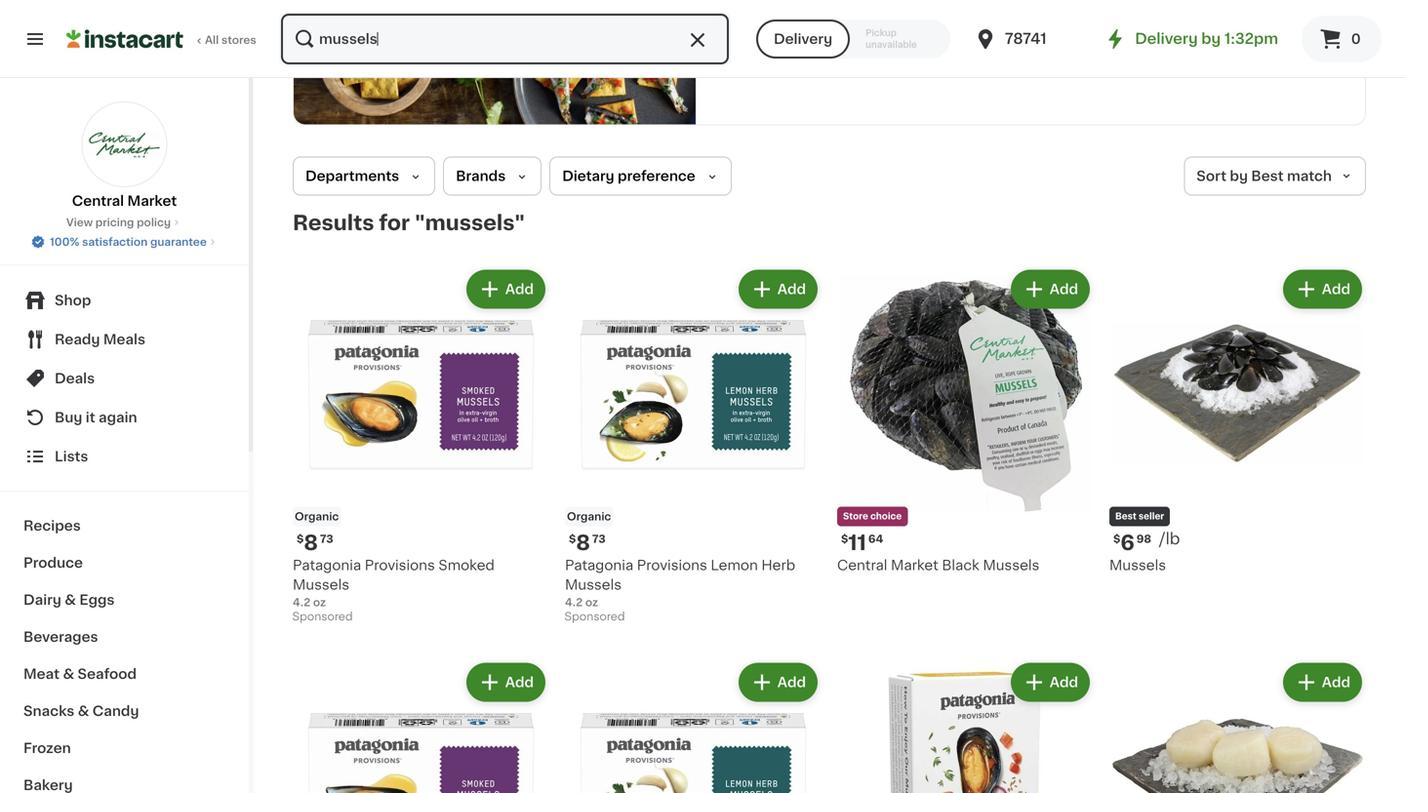 Task type: locate. For each thing, give the bounding box(es) containing it.
$ 6 98 /lb
[[1114, 532, 1180, 554]]

0 vertical spatial central
[[72, 194, 124, 208]]

provisions left lemon
[[637, 559, 707, 573]]

market left black
[[891, 559, 939, 573]]

sponsored badge image
[[293, 612, 352, 623], [565, 612, 624, 623]]

lists link
[[12, 437, 237, 476]]

best left match on the right top
[[1252, 170, 1284, 183]]

delivery
[[1135, 32, 1198, 46], [774, 32, 833, 46]]

& left eggs
[[65, 593, 76, 607]]

buy it again
[[55, 411, 137, 425]]

0 horizontal spatial $ 8 73
[[297, 533, 333, 554]]

provisions
[[365, 559, 435, 573], [637, 559, 707, 573]]

100% satisfaction guarantee button
[[30, 230, 219, 250]]

view
[[712, 55, 739, 66], [66, 217, 93, 228]]

1 horizontal spatial organic
[[567, 512, 611, 522]]

0 horizontal spatial patagonia
[[293, 559, 361, 573]]

1 vertical spatial by
[[1230, 170, 1248, 183]]

deals link
[[12, 359, 237, 398]]

1 organic from the left
[[295, 512, 339, 522]]

mussels inside patagonia provisions lemon herb mussels 4.2 oz
[[565, 578, 622, 592]]

0 horizontal spatial 8
[[304, 533, 318, 554]]

0 horizontal spatial organic
[[295, 512, 339, 522]]

bakery link
[[12, 767, 237, 793]]

seafood
[[78, 668, 137, 681]]

0 horizontal spatial central
[[72, 194, 124, 208]]

1 horizontal spatial sponsored badge image
[[565, 612, 624, 623]]

$ inside $ 11 64
[[841, 534, 848, 545]]

0 horizontal spatial oz
[[313, 597, 326, 608]]

snacks & candy
[[23, 705, 139, 718]]

central
[[72, 194, 124, 208], [837, 559, 888, 573]]

all left stores
[[205, 35, 219, 45]]

0
[[1351, 32, 1361, 46]]

ready meals link
[[12, 320, 237, 359]]

1 horizontal spatial 8
[[576, 533, 590, 554]]

sponsored badge image for 4.2
[[293, 612, 352, 623]]

& for dairy
[[65, 593, 76, 607]]

0 horizontal spatial view
[[66, 217, 93, 228]]

0 vertical spatial best
[[1252, 170, 1284, 183]]

1 horizontal spatial $ 8 73
[[569, 533, 606, 554]]

1 horizontal spatial patagonia
[[565, 559, 634, 573]]

product group containing 11
[[837, 266, 1094, 576]]

by inside field
[[1230, 170, 1248, 183]]

brands
[[456, 170, 506, 183]]

1 horizontal spatial 4.2
[[565, 597, 583, 608]]

meat & seafood link
[[12, 656, 237, 693]]

$ for patagonia provisions lemon herb mussels
[[569, 534, 576, 545]]

2 patagonia from the left
[[565, 559, 634, 573]]

73 up patagonia provisions smoked mussels 4.2 oz
[[320, 534, 333, 545]]

central down $ 11 64
[[837, 559, 888, 573]]

2 provisions from the left
[[637, 559, 707, 573]]

meat
[[23, 668, 60, 681]]

$ 8 73
[[297, 533, 333, 554], [569, 533, 606, 554]]

1 vertical spatial view
[[66, 217, 93, 228]]

2 horizontal spatial 4.2
[[1320, 8, 1337, 19]]

patagonia inside patagonia provisions smoked mussels 4.2 oz
[[293, 559, 361, 573]]

0 horizontal spatial by
[[1202, 32, 1221, 46]]

match
[[1287, 170, 1332, 183]]

1 vertical spatial &
[[63, 668, 74, 681]]

1 $ 8 73 from the left
[[297, 533, 333, 554]]

candy
[[93, 705, 139, 718]]

3 $ from the left
[[841, 534, 848, 545]]

central inside product group
[[837, 559, 888, 573]]

best left seller
[[1116, 513, 1137, 521]]

provisions for lemon
[[637, 559, 707, 573]]

1 horizontal spatial 73
[[592, 534, 606, 545]]

1 vertical spatial all
[[742, 55, 756, 66]]

seller
[[1139, 513, 1165, 521]]

1 provisions from the left
[[365, 559, 435, 573]]

oz inside patagonia provisions smoked mussels 4.2 oz
[[313, 597, 326, 608]]

shop
[[55, 294, 91, 307]]

sponsored badge image down patagonia provisions lemon herb mussels 4.2 oz
[[565, 612, 624, 623]]

sort by best match
[[1197, 170, 1332, 183]]

0 horizontal spatial 73
[[320, 534, 333, 545]]

sponsored badge image down patagonia provisions smoked mussels 4.2 oz
[[293, 612, 352, 623]]

product group containing 6
[[1110, 266, 1366, 576]]

2 vertical spatial &
[[78, 705, 89, 718]]

0 horizontal spatial 4.2
[[293, 597, 311, 608]]

2 organic from the left
[[567, 512, 611, 522]]

central market
[[72, 194, 177, 208]]

view all
[[712, 55, 756, 66]]

4.2
[[1320, 8, 1337, 19], [293, 597, 311, 608], [565, 597, 583, 608]]

central for central market black mussels
[[837, 559, 888, 573]]

provisions inside patagonia provisions lemon herb mussels 4.2 oz
[[637, 559, 707, 573]]

provisions inside patagonia provisions smoked mussels 4.2 oz
[[365, 559, 435, 573]]

snacks & candy link
[[12, 693, 237, 730]]

$ 8 73 for patagonia provisions lemon herb mussels
[[569, 533, 606, 554]]

organic
[[295, 512, 339, 522], [567, 512, 611, 522]]

all stores
[[205, 35, 256, 45]]

100% satisfaction guarantee
[[50, 237, 207, 247]]

1 horizontal spatial all
[[742, 55, 756, 66]]

&
[[65, 593, 76, 607], [63, 668, 74, 681], [78, 705, 89, 718]]

central up pricing
[[72, 194, 124, 208]]

0 horizontal spatial delivery
[[774, 32, 833, 46]]

dietary preference
[[562, 170, 696, 183]]

instacart logo image
[[66, 27, 183, 51]]

by for delivery
[[1202, 32, 1221, 46]]

market
[[127, 194, 177, 208], [891, 559, 939, 573]]

2 8 from the left
[[576, 533, 590, 554]]

0 vertical spatial &
[[65, 593, 76, 607]]

best
[[1252, 170, 1284, 183], [1116, 513, 1137, 521]]

1 horizontal spatial provisions
[[637, 559, 707, 573]]

2 sponsored badge image from the left
[[565, 612, 624, 623]]

2 73 from the left
[[592, 534, 606, 545]]

it
[[86, 411, 95, 425]]

all down 'nsored'
[[742, 55, 756, 66]]

produce
[[23, 556, 83, 570]]

1 vertical spatial market
[[891, 559, 939, 573]]

$ inside $ 6 98 /lb
[[1114, 534, 1121, 545]]

delivery inside button
[[774, 32, 833, 46]]

8 for patagonia provisions smoked mussels
[[304, 533, 318, 554]]

1 horizontal spatial by
[[1230, 170, 1248, 183]]

policy
[[137, 217, 171, 228]]

0 horizontal spatial sponsored badge image
[[293, 612, 352, 623]]

0 horizontal spatial best
[[1116, 513, 1137, 521]]

0 vertical spatial view
[[712, 55, 739, 66]]

patagonia inside patagonia provisions lemon herb mussels 4.2 oz
[[565, 559, 634, 573]]

0 horizontal spatial market
[[127, 194, 177, 208]]

dairy & eggs link
[[12, 582, 237, 619]]

73 for patagonia provisions lemon herb mussels
[[592, 534, 606, 545]]

1 vertical spatial best
[[1116, 513, 1137, 521]]

4 $ from the left
[[1114, 534, 1121, 545]]

1 horizontal spatial oz
[[585, 597, 598, 608]]

& left candy
[[78, 705, 89, 718]]

beverages link
[[12, 619, 237, 656]]

1 horizontal spatial market
[[891, 559, 939, 573]]

view up the 100%
[[66, 217, 93, 228]]

deals
[[55, 372, 95, 386]]

brands button
[[443, 157, 542, 196]]

1 horizontal spatial best
[[1252, 170, 1284, 183]]

frozen
[[23, 742, 71, 755]]

lists
[[55, 450, 88, 464]]

2 $ from the left
[[569, 534, 576, 545]]

view down 'spo'
[[712, 55, 739, 66]]

recipes
[[23, 519, 81, 533]]

73
[[320, 534, 333, 545], [592, 534, 606, 545]]

2 $ 8 73 from the left
[[569, 533, 606, 554]]

by left 1:32pm
[[1202, 32, 1221, 46]]

departments button
[[293, 157, 436, 196]]

market up policy
[[127, 194, 177, 208]]

best seller
[[1116, 513, 1165, 521]]

sponsored badge image for mussels
[[565, 612, 624, 623]]

nsored
[[734, 16, 773, 27]]

4.2 oz link
[[1175, 0, 1405, 58]]

0 vertical spatial market
[[127, 194, 177, 208]]

add button
[[468, 272, 544, 307], [741, 272, 816, 307], [1013, 272, 1088, 307], [1285, 272, 1361, 307], [468, 665, 544, 700], [741, 665, 816, 700], [1013, 665, 1088, 700], [1285, 665, 1361, 700]]

1:32pm
[[1225, 32, 1279, 46]]

by
[[1202, 32, 1221, 46], [1230, 170, 1248, 183]]

market for central market
[[127, 194, 177, 208]]

1 sponsored badge image from the left
[[293, 612, 352, 623]]

$ 8 73 for patagonia provisions smoked mussels
[[297, 533, 333, 554]]

8
[[304, 533, 318, 554], [576, 533, 590, 554]]

8 for patagonia provisions lemon herb mussels
[[576, 533, 590, 554]]

100%
[[50, 237, 80, 247]]

1 patagonia from the left
[[293, 559, 361, 573]]

best inside product group
[[1116, 513, 1137, 521]]

product group
[[293, 266, 549, 628], [565, 266, 822, 628], [837, 266, 1094, 576], [1110, 266, 1366, 576], [293, 659, 549, 793], [565, 659, 822, 793], [837, 659, 1094, 793], [1110, 659, 1366, 793]]

/lb
[[1160, 532, 1180, 547]]

73 up patagonia provisions lemon herb mussels 4.2 oz
[[592, 534, 606, 545]]

mussels
[[983, 559, 1040, 573], [1110, 559, 1166, 573], [293, 578, 349, 592], [565, 578, 622, 592]]

pricing
[[95, 217, 134, 228]]

1 horizontal spatial view
[[712, 55, 739, 66]]

view for view pricing policy
[[66, 217, 93, 228]]

dairy & eggs
[[23, 593, 115, 607]]

a flat-lay of a table, showing a bowl of salted crackers, an opened can of anchovies, fresh cilantro, and a plate with appetizers made of crackers, anchovies, and diced tomato. the headline "party starters" is featured in the upper left-hand side. image
[[294, 0, 696, 125]]

& right meat
[[63, 668, 74, 681]]

meat & seafood
[[23, 668, 137, 681]]

service type group
[[756, 20, 951, 59]]

1 horizontal spatial central
[[837, 559, 888, 573]]

1 73 from the left
[[320, 534, 333, 545]]

meals
[[103, 333, 145, 346]]

1 horizontal spatial delivery
[[1135, 32, 1198, 46]]

provisions left smoked
[[365, 559, 435, 573]]

1 $ from the left
[[297, 534, 304, 545]]

0 horizontal spatial provisions
[[365, 559, 435, 573]]

stores
[[221, 35, 256, 45]]

add
[[505, 283, 534, 296], [778, 283, 806, 296], [1050, 283, 1078, 296], [1322, 283, 1351, 296], [505, 676, 534, 690], [778, 676, 806, 690], [1050, 676, 1078, 690], [1322, 676, 1351, 690]]

0 vertical spatial by
[[1202, 32, 1221, 46]]

None search field
[[279, 12, 731, 66]]

satisfaction
[[82, 237, 148, 247]]

dietary
[[562, 170, 615, 183]]

1 vertical spatial central
[[837, 559, 888, 573]]

by right sort
[[1230, 170, 1248, 183]]

4.2 inside patagonia provisions smoked mussels 4.2 oz
[[293, 597, 311, 608]]

1 8 from the left
[[304, 533, 318, 554]]

0 vertical spatial all
[[205, 35, 219, 45]]



Task type: describe. For each thing, give the bounding box(es) containing it.
provisions for smoked
[[365, 559, 435, 573]]

98
[[1137, 534, 1152, 545]]

central market link
[[72, 102, 177, 211]]

patagonia for 4.2
[[293, 559, 361, 573]]

Search field
[[281, 14, 729, 64]]

73 for patagonia provisions smoked mussels
[[320, 534, 333, 545]]

0 button
[[1302, 16, 1382, 62]]

results
[[293, 213, 374, 233]]

$ 11 64
[[841, 533, 884, 554]]

sort
[[1197, 170, 1227, 183]]

0 horizontal spatial all
[[205, 35, 219, 45]]

view pricing policy link
[[66, 215, 183, 230]]

$6.98 per pound element
[[1110, 531, 1366, 556]]

results for "mussels"
[[293, 213, 525, 233]]

delivery button
[[756, 20, 850, 59]]

78741
[[1005, 32, 1047, 46]]

ready meals button
[[12, 320, 237, 359]]

2 horizontal spatial oz
[[1340, 8, 1353, 19]]

78741 button
[[974, 12, 1091, 66]]

organic for patagonia provisions lemon herb mussels
[[567, 512, 611, 522]]

view for view all
[[712, 55, 739, 66]]

eggs
[[79, 593, 115, 607]]

choice
[[871, 513, 902, 521]]

central market logo image
[[81, 102, 167, 187]]

by for sort
[[1230, 170, 1248, 183]]

buy it again link
[[12, 398, 237, 437]]

64
[[869, 534, 884, 545]]

view pricing policy
[[66, 217, 171, 228]]

smoked
[[439, 559, 495, 573]]

patagonia for mussels
[[565, 559, 634, 573]]

black
[[942, 559, 980, 573]]

oz inside patagonia provisions lemon herb mussels 4.2 oz
[[585, 597, 598, 608]]

central market black mussels
[[837, 559, 1040, 573]]

patagonia provisions lemon herb mussels 4.2 oz
[[565, 559, 795, 608]]

bakery
[[23, 779, 73, 793]]

delivery by 1:32pm
[[1135, 32, 1279, 46]]

patagonia provisions smoked mussels 4.2 oz
[[293, 559, 495, 608]]

again
[[99, 411, 137, 425]]

departments
[[305, 170, 399, 183]]

delivery for delivery by 1:32pm
[[1135, 32, 1198, 46]]

ready
[[55, 333, 100, 346]]

all stores link
[[66, 12, 258, 66]]

guarantee
[[150, 237, 207, 247]]

produce link
[[12, 545, 237, 582]]

organic for patagonia provisions smoked mussels
[[295, 512, 339, 522]]

4.2 oz
[[1320, 8, 1353, 19]]

11
[[848, 533, 867, 554]]

6
[[1121, 533, 1135, 554]]

frozen link
[[12, 730, 237, 767]]

beverages
[[23, 630, 98, 644]]

$ for central market black mussels
[[841, 534, 848, 545]]

recipes link
[[12, 508, 237, 545]]

market for central market black mussels
[[891, 559, 939, 573]]

buy
[[55, 411, 82, 425]]

herb
[[762, 559, 795, 573]]

mussels inside patagonia provisions smoked mussels 4.2 oz
[[293, 578, 349, 592]]

for
[[379, 213, 410, 233]]

Best match Sort by field
[[1184, 157, 1366, 196]]

& for meat
[[63, 668, 74, 681]]

shop link
[[12, 281, 237, 320]]

dietary preference button
[[550, 157, 732, 196]]

& for snacks
[[78, 705, 89, 718]]

delivery for delivery
[[774, 32, 833, 46]]

$ for patagonia provisions smoked mussels
[[297, 534, 304, 545]]

lemon
[[711, 559, 758, 573]]

store
[[843, 513, 868, 521]]

dairy
[[23, 593, 61, 607]]

ready meals
[[55, 333, 145, 346]]

4.2 inside patagonia provisions lemon herb mussels 4.2 oz
[[565, 597, 583, 608]]

"mussels"
[[415, 213, 525, 233]]

snacks
[[23, 705, 74, 718]]

delivery by 1:32pm link
[[1104, 27, 1279, 51]]

spo nsored
[[712, 16, 773, 27]]

preference
[[618, 170, 696, 183]]

central for central market
[[72, 194, 124, 208]]

store choice
[[843, 513, 902, 521]]

best inside field
[[1252, 170, 1284, 183]]

spo
[[712, 16, 734, 27]]



Task type: vqa. For each thing, say whether or not it's contained in the screenshot.
Frozen link
yes



